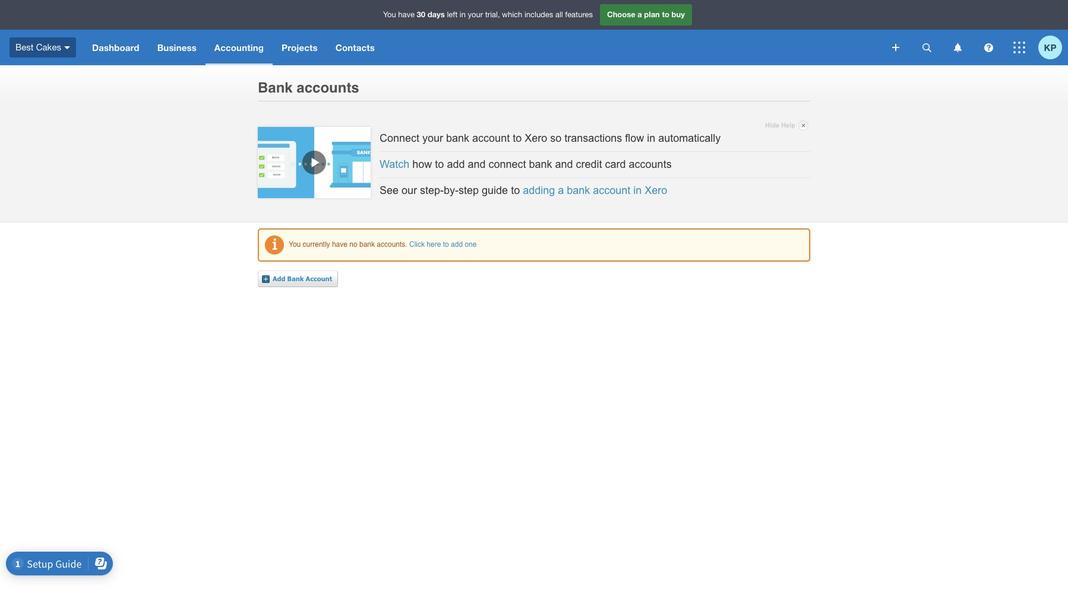 Task type: locate. For each thing, give the bounding box(es) containing it.
0 vertical spatial bank
[[258, 80, 293, 96]]

projects
[[282, 42, 318, 53]]

account up connect at the top left of page
[[472, 132, 510, 144]]

you inside you have 30 days left in your trial, which includes all features
[[383, 10, 396, 19]]

1 vertical spatial you
[[289, 240, 301, 249]]

0 vertical spatial your
[[468, 10, 483, 19]]

0 horizontal spatial a
[[558, 185, 564, 197]]

to left the buy
[[662, 10, 670, 19]]

step
[[459, 185, 479, 197]]

and
[[468, 159, 486, 170], [555, 159, 573, 170]]

accounts down contacts popup button
[[297, 80, 359, 96]]

bank right no
[[359, 240, 375, 249]]

in inside you have 30 days left in your trial, which includes all features
[[460, 10, 466, 19]]

credit
[[576, 159, 602, 170]]

you left currently
[[289, 240, 301, 249]]

flow
[[625, 132, 644, 144]]

days
[[428, 10, 445, 19]]

have
[[398, 10, 415, 19], [332, 240, 348, 249]]

xero
[[525, 132, 547, 144], [645, 185, 667, 197]]

add
[[447, 159, 465, 170], [451, 240, 463, 249]]

and up step
[[468, 159, 486, 170]]

0 vertical spatial xero
[[525, 132, 547, 144]]

business
[[157, 42, 197, 53]]

kp
[[1044, 42, 1057, 53]]

1 horizontal spatial account
[[593, 185, 631, 197]]

choose a plan to buy
[[607, 10, 685, 19]]

a left plan
[[638, 10, 642, 19]]

svg image
[[922, 43, 931, 52], [892, 44, 899, 51], [64, 46, 70, 49]]

0 horizontal spatial account
[[472, 132, 510, 144]]

best cakes
[[15, 42, 61, 52]]

your
[[468, 10, 483, 19], [422, 132, 443, 144]]

0 horizontal spatial in
[[460, 10, 466, 19]]

bank accounts
[[258, 80, 359, 96]]

in right left
[[460, 10, 466, 19]]

you left 30
[[383, 10, 396, 19]]

1 horizontal spatial and
[[555, 159, 573, 170]]

0 vertical spatial in
[[460, 10, 466, 19]]

you
[[383, 10, 396, 19], [289, 240, 301, 249]]

1 horizontal spatial your
[[468, 10, 483, 19]]

best cakes button
[[0, 30, 83, 65]]

0 horizontal spatial svg image
[[64, 46, 70, 49]]

account
[[306, 275, 332, 283]]

have left no
[[332, 240, 348, 249]]

to
[[662, 10, 670, 19], [513, 132, 522, 144], [435, 159, 444, 170], [511, 185, 520, 197], [443, 240, 449, 249]]

trial,
[[485, 10, 500, 19]]

1 horizontal spatial a
[[638, 10, 642, 19]]

bank
[[446, 132, 469, 144], [529, 159, 552, 170], [567, 185, 590, 197], [359, 240, 375, 249]]

features
[[565, 10, 593, 19]]

in
[[460, 10, 466, 19], [647, 132, 655, 144], [633, 185, 642, 197]]

1 horizontal spatial you
[[383, 10, 396, 19]]

1 vertical spatial have
[[332, 240, 348, 249]]

1 vertical spatial account
[[593, 185, 631, 197]]

to right 'how'
[[435, 159, 444, 170]]

1 horizontal spatial have
[[398, 10, 415, 19]]

1 vertical spatial xero
[[645, 185, 667, 197]]

account
[[472, 132, 510, 144], [593, 185, 631, 197]]

to inside banner
[[662, 10, 670, 19]]

accounts
[[297, 80, 359, 96], [629, 159, 672, 170]]

you have 30 days left in your trial, which includes all features
[[383, 10, 593, 19]]

a
[[638, 10, 642, 19], [558, 185, 564, 197]]

1 horizontal spatial svg image
[[892, 44, 899, 51]]

business button
[[148, 30, 205, 65]]

accounts down flow
[[629, 159, 672, 170]]

your left trial,
[[468, 10, 483, 19]]

hide help link
[[765, 118, 809, 133]]

1 vertical spatial add
[[451, 240, 463, 249]]

0 horizontal spatial and
[[468, 159, 486, 170]]

1 horizontal spatial in
[[633, 185, 642, 197]]

banner
[[0, 0, 1068, 65]]

have inside you have 30 days left in your trial, which includes all features
[[398, 10, 415, 19]]

0 horizontal spatial accounts
[[297, 80, 359, 96]]

add up the by-
[[447, 159, 465, 170]]

guide
[[482, 185, 508, 197]]

bank right "add"
[[287, 275, 304, 283]]

svg image
[[1014, 42, 1025, 53], [954, 43, 962, 52], [984, 43, 993, 52]]

left
[[447, 10, 458, 19]]

in right flow
[[647, 132, 655, 144]]

see
[[380, 185, 399, 197]]

bank down projects dropdown button
[[258, 80, 293, 96]]

bank up 'adding'
[[529, 159, 552, 170]]

and left the credit
[[555, 159, 573, 170]]

1 vertical spatial your
[[422, 132, 443, 144]]

contacts
[[335, 42, 375, 53]]

2 horizontal spatial in
[[647, 132, 655, 144]]

watch
[[380, 159, 410, 170]]

all
[[555, 10, 563, 19]]

svg image inside best cakes popup button
[[64, 46, 70, 49]]

a right 'adding'
[[558, 185, 564, 197]]

add left one on the left of page
[[451, 240, 463, 249]]

0 vertical spatial have
[[398, 10, 415, 19]]

have left 30
[[398, 10, 415, 19]]

1 horizontal spatial accounts
[[629, 159, 672, 170]]

1 vertical spatial accounts
[[629, 159, 672, 170]]

banner containing kp
[[0, 0, 1068, 65]]

your up 'how'
[[422, 132, 443, 144]]

see our step-by-step guide to adding a bank account in xero
[[380, 185, 667, 197]]

0 horizontal spatial you
[[289, 240, 301, 249]]

you for 30
[[383, 10, 396, 19]]

account down card
[[593, 185, 631, 197]]

here
[[427, 240, 441, 249]]

card
[[605, 159, 626, 170]]

bank
[[258, 80, 293, 96], [287, 275, 304, 283]]

watch link
[[380, 159, 410, 170]]

0 vertical spatial you
[[383, 10, 396, 19]]

in down flow
[[633, 185, 642, 197]]

add
[[273, 275, 285, 283]]

to right 'guide'
[[511, 185, 520, 197]]

1 vertical spatial bank
[[287, 275, 304, 283]]

1 vertical spatial a
[[558, 185, 564, 197]]

choose
[[607, 10, 635, 19]]

adding a bank account in xero link
[[523, 185, 667, 197]]

2 horizontal spatial svg image
[[922, 43, 931, 52]]

0 vertical spatial add
[[447, 159, 465, 170]]



Task type: describe. For each thing, give the bounding box(es) containing it.
dashboard link
[[83, 30, 148, 65]]

buy
[[672, 10, 685, 19]]

0 horizontal spatial svg image
[[954, 43, 962, 52]]

2 and from the left
[[555, 159, 573, 170]]

bank up the by-
[[446, 132, 469, 144]]

watch how to add and connect bank and credit card accounts
[[380, 159, 672, 170]]

add bank account link
[[262, 271, 338, 287]]

kp button
[[1038, 30, 1068, 65]]

connect
[[380, 132, 419, 144]]

one
[[465, 240, 477, 249]]

cakes
[[36, 42, 61, 52]]

transactions
[[564, 132, 622, 144]]

currently
[[303, 240, 330, 249]]

dashboard
[[92, 42, 139, 53]]

bank down the credit
[[567, 185, 590, 197]]

connect your bank account to xero so transactions flow in automatically
[[380, 132, 721, 144]]

connect
[[489, 159, 526, 170]]

your inside you have 30 days left in your trial, which includes all features
[[468, 10, 483, 19]]

1 horizontal spatial xero
[[645, 185, 667, 197]]

click
[[409, 240, 425, 249]]

step-
[[420, 185, 444, 197]]

plan
[[644, 10, 660, 19]]

0 vertical spatial account
[[472, 132, 510, 144]]

help
[[781, 122, 796, 129]]

0 horizontal spatial have
[[332, 240, 348, 249]]

to right here
[[443, 240, 449, 249]]

2 vertical spatial in
[[633, 185, 642, 197]]

add bank account
[[273, 275, 332, 283]]

2 horizontal spatial svg image
[[1014, 42, 1025, 53]]

best
[[15, 42, 34, 52]]

accounting
[[214, 42, 264, 53]]

hide help
[[765, 122, 796, 129]]

0 vertical spatial accounts
[[297, 80, 359, 96]]

30
[[417, 10, 425, 19]]

automatically
[[658, 132, 721, 144]]

no
[[349, 240, 357, 249]]

click here to add one link
[[409, 240, 477, 249]]

0 horizontal spatial xero
[[525, 132, 547, 144]]

0 vertical spatial a
[[638, 10, 642, 19]]

projects button
[[273, 30, 327, 65]]

1 horizontal spatial svg image
[[984, 43, 993, 52]]

you for have
[[289, 240, 301, 249]]

which
[[502, 10, 522, 19]]

our
[[402, 185, 417, 197]]

accounts.
[[377, 240, 407, 249]]

contacts button
[[327, 30, 384, 65]]

0 horizontal spatial your
[[422, 132, 443, 144]]

so
[[550, 132, 562, 144]]

includes
[[525, 10, 553, 19]]

adding
[[523, 185, 555, 197]]

how
[[413, 159, 432, 170]]

hide
[[765, 122, 780, 129]]

by-
[[444, 185, 459, 197]]

1 and from the left
[[468, 159, 486, 170]]

1 vertical spatial in
[[647, 132, 655, 144]]

you currently have no bank accounts. click here to add one
[[289, 240, 477, 249]]

accounting button
[[205, 30, 273, 65]]

to up "watch how to add and connect bank and credit card accounts"
[[513, 132, 522, 144]]



Task type: vqa. For each thing, say whether or not it's contained in the screenshot.
Sent 0
no



